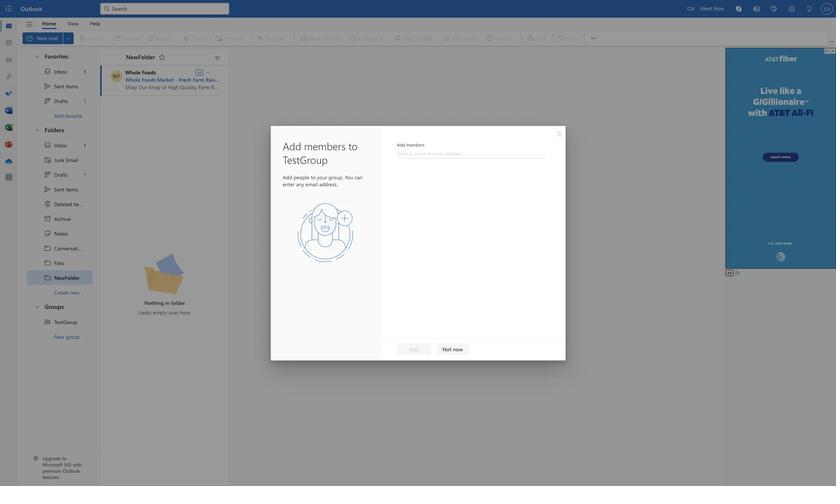 Task type: locate. For each thing, give the bounding box(es) containing it.
1 vertical spatial  tree item
[[27, 182, 93, 197]]

testgroup up people
[[283, 153, 328, 166]]

0 horizontal spatial ad
[[197, 70, 202, 75]]

0 vertical spatial 
[[34, 53, 40, 59]]

 inside favorites "tree"
[[44, 68, 51, 75]]

conversation
[[54, 245, 84, 252]]

1  from the top
[[44, 97, 51, 105]]

items right deleted
[[73, 201, 86, 208]]

1 vertical spatial 
[[34, 127, 40, 133]]

2 vertical spatial to
[[62, 456, 66, 462]]

1 vertical spatial testgroup
[[54, 319, 77, 326]]

now
[[714, 5, 724, 12]]

address.
[[319, 181, 338, 188]]

items up favorite
[[66, 83, 78, 90]]

2 sent from the top
[[54, 186, 64, 193]]

0 horizontal spatial newfolder
[[54, 274, 80, 281]]

add members
[[397, 142, 425, 148]]

 newfolder
[[44, 274, 80, 282]]

3  from the top
[[44, 274, 51, 282]]

0 horizontal spatial outlook
[[21, 5, 42, 13]]

 inside groups tree item
[[34, 304, 40, 310]]

premium features image
[[33, 457, 38, 462]]

1 horizontal spatial newfolder
[[126, 53, 155, 61]]

2 whole from the top
[[125, 76, 140, 83]]

folders
[[45, 126, 64, 134]]

2  from the top
[[44, 259, 51, 267]]

3  from the top
[[34, 304, 40, 310]]

to
[[349, 139, 358, 153], [311, 174, 316, 181], [62, 456, 66, 462]]

0 vertical spatial 
[[44, 245, 51, 252]]

 up 
[[44, 142, 51, 149]]

1 foods from the top
[[142, 69, 156, 76]]

 tree item up  newfolder
[[27, 256, 93, 271]]

 left folders
[[34, 127, 40, 133]]

1 vertical spatial newfolder
[[54, 274, 80, 281]]

add inside add people to your group. you can enter any email address.
[[283, 174, 292, 181]]

foods
[[142, 69, 156, 76], [142, 76, 156, 83]]

1 vertical spatial 
[[44, 259, 51, 267]]

seafood down  button
[[222, 76, 242, 83]]

our
[[138, 84, 147, 91]]


[[44, 245, 51, 252], [44, 259, 51, 267], [44, 274, 51, 282]]

 drafts inside favorites "tree"
[[44, 97, 68, 105]]

 conversation history
[[44, 245, 102, 252]]

 inbox inside favorites "tree"
[[44, 68, 67, 75]]

0 vertical spatial foods
[[142, 69, 156, 76]]

 sent items down favorites tree item
[[44, 83, 78, 90]]

items
[[66, 83, 78, 90], [66, 186, 78, 193], [73, 201, 86, 208]]

inbox for 
[[54, 142, 67, 149]]

ad up whole foods market - fresh farm raised seafood shop our array of high quality, farm raised seafood today.
[[197, 70, 202, 75]]

to right upgrade
[[62, 456, 66, 462]]

 tree item up junk
[[27, 138, 93, 153]]

 button left folders
[[31, 123, 43, 137]]

1 vertical spatial folder
[[171, 300, 185, 307]]

files
[[54, 260, 64, 267]]

folder right "new"
[[81, 289, 94, 296]]

outlook banner
[[0, 0, 836, 18]]

drafts for 
[[54, 171, 68, 178]]

drafts for 
[[54, 97, 68, 104]]

tree
[[27, 138, 102, 300]]

1 for   "tree item"
[[84, 97, 86, 104]]

 sent items up  tree item
[[44, 186, 78, 193]]

whole inside whole foods market - fresh farm raised seafood shop our array of high quality, farm raised seafood today.
[[125, 76, 140, 83]]

1 whole from the top
[[125, 69, 140, 76]]

add members to testgroup application
[[0, 0, 836, 486]]

to up you
[[349, 139, 358, 153]]

2  tree item from the top
[[27, 256, 93, 271]]

 button inside folders "tree item"
[[31, 123, 43, 137]]

files image
[[5, 73, 13, 81]]

0 vertical spatial 
[[44, 68, 51, 75]]

left-rail-appbar navigation
[[1, 18, 16, 170]]

0 vertical spatial folder
[[81, 289, 94, 296]]

2 1 from the top
[[84, 97, 86, 104]]

archive
[[54, 215, 71, 222]]

 button inside groups tree item
[[31, 300, 43, 314]]

 tree item
[[27, 94, 93, 108], [27, 167, 93, 182]]

features
[[42, 474, 59, 481]]

0 vertical spatial  button
[[31, 49, 43, 63]]

1 vertical spatial 
[[44, 186, 51, 193]]

1
[[84, 68, 86, 75], [84, 97, 86, 104], [84, 142, 86, 149], [84, 171, 86, 178]]

drafts inside favorites "tree"
[[54, 97, 68, 104]]

tab list containing home
[[36, 18, 106, 29]]

1 vertical spatial ad
[[727, 271, 732, 276]]

to left your
[[311, 174, 316, 181]]

2 foods from the top
[[142, 76, 156, 83]]

0 horizontal spatial folder
[[81, 289, 94, 296]]

 tree item
[[27, 241, 102, 256], [27, 256, 93, 271], [27, 271, 93, 285]]

 for folders
[[34, 127, 40, 133]]

whole for whole foods
[[125, 69, 140, 76]]

 junk email
[[44, 156, 78, 164]]


[[25, 20, 33, 28]]

2  from the top
[[44, 171, 51, 178]]

 inbox up junk
[[44, 142, 67, 149]]

outlook up 
[[21, 5, 42, 13]]

seafood left today.
[[227, 84, 246, 91]]

 sent items for second  tree item from the bottom of the the 'add members to testgroup' application
[[44, 83, 78, 90]]

0 vertical spatial newfolder
[[126, 53, 155, 61]]

 tree item for 
[[27, 167, 93, 182]]

 tree item up deleted
[[27, 182, 93, 197]]

2 vertical spatial items
[[73, 201, 86, 208]]

 left favorites
[[34, 53, 40, 59]]

tab list inside the 'add members to testgroup' application
[[36, 18, 106, 29]]

0 vertical spatial items
[[66, 83, 78, 90]]

 tree item
[[27, 153, 93, 167]]

 button
[[22, 18, 36, 31]]

folder inside tree item
[[81, 289, 94, 296]]

 button
[[31, 49, 43, 63], [31, 123, 43, 137], [31, 300, 43, 314]]

tab list
[[36, 18, 106, 29]]

outlook right premium
[[63, 468, 80, 474]]

2 vertical spatial 
[[44, 274, 51, 282]]

folder
[[81, 289, 94, 296], [171, 300, 185, 307]]

 inside folders "tree item"
[[34, 127, 40, 133]]

any
[[296, 181, 304, 188]]

 button inside favorites tree item
[[31, 49, 43, 63]]

members inside add members to testgroup
[[304, 139, 346, 153]]

ad
[[197, 70, 202, 75], [727, 271, 732, 276]]

of
[[162, 84, 166, 91]]

enter
[[283, 181, 295, 188]]

0 vertical spatial 
[[44, 97, 51, 105]]

0 vertical spatial  drafts
[[44, 97, 68, 105]]

add inside add button
[[409, 346, 419, 353]]

1 vertical spatial  tree item
[[27, 167, 93, 182]]

foods inside whole foods market - fresh farm raised seafood shop our array of high quality, farm raised seafood today.
[[142, 76, 156, 83]]

1 vertical spatial 
[[44, 142, 51, 149]]

add for add members
[[397, 142, 405, 148]]

1 horizontal spatial members
[[406, 142, 425, 148]]

1  tree item from the top
[[27, 241, 102, 256]]

whole
[[125, 69, 140, 76], [125, 76, 140, 83]]

2  button from the top
[[31, 123, 43, 137]]

1 vertical spatial seafood
[[227, 84, 246, 91]]

1 horizontal spatial outlook
[[63, 468, 80, 474]]

 inside favorites tree item
[[34, 53, 40, 59]]

1  inbox from the top
[[44, 68, 67, 75]]

1  from the top
[[44, 68, 51, 75]]

2 vertical spatial  button
[[31, 300, 43, 314]]

sent up  tree item
[[54, 186, 64, 193]]

 tree item
[[27, 79, 93, 94], [27, 182, 93, 197]]

 sent items
[[44, 83, 78, 90], [44, 186, 78, 193]]

0 vertical spatial drafts
[[54, 97, 68, 104]]

 sent items inside favorites "tree"
[[44, 83, 78, 90]]

word image
[[5, 107, 13, 115]]

0 vertical spatial to
[[349, 139, 358, 153]]

history
[[85, 245, 102, 252]]

1 up add favorite tree item
[[84, 97, 86, 104]]

 for 
[[44, 171, 51, 178]]

drafts down  junk email
[[54, 171, 68, 178]]

outlook inside outlook banner
[[21, 5, 42, 13]]

tree containing 
[[27, 138, 102, 300]]

1 vertical spatial 
[[44, 171, 51, 178]]

1 vertical spatial drafts
[[54, 171, 68, 178]]

newfolder 
[[126, 53, 166, 61]]

1 down  tree item
[[84, 171, 86, 178]]

 button left favorites
[[31, 49, 43, 63]]

2 vertical spatial 
[[34, 304, 40, 310]]

1 vertical spatial foods
[[142, 76, 156, 83]]

 tree item up add favorite
[[27, 94, 93, 108]]

365
[[64, 462, 71, 468]]

newfolder heading
[[116, 49, 168, 65]]

items inside favorites "tree"
[[66, 83, 78, 90]]

outlook
[[21, 5, 42, 13], [63, 468, 80, 474]]

 button left groups
[[31, 300, 43, 314]]

add inside add members to testgroup
[[283, 139, 301, 153]]

meet now
[[700, 5, 724, 12]]

add inside add favorite tree item
[[54, 112, 64, 119]]

add for add members to testgroup
[[283, 139, 301, 153]]

1 vertical spatial  inbox
[[44, 142, 67, 149]]


[[34, 53, 40, 59], [34, 127, 40, 133], [34, 304, 40, 310]]

whole foods market - fresh farm raised seafood shop our array of high quality, farm raised seafood today.
[[125, 76, 262, 91]]

0 vertical spatial  tree item
[[27, 94, 93, 108]]

 drafts
[[44, 97, 68, 105], [44, 171, 68, 178]]

add members to testgroup
[[283, 139, 358, 166]]

 tree item
[[27, 64, 93, 79], [27, 138, 93, 153]]

 tree item down "files" on the left bottom of page
[[27, 271, 93, 285]]

 tree item
[[27, 212, 93, 226]]

create new folder tree item
[[27, 285, 94, 300]]

1 vertical spatial to
[[311, 174, 316, 181]]

 drafts down junk
[[44, 171, 68, 178]]

folder inside nothing in folder looks empty over here.
[[171, 300, 185, 307]]

groups
[[45, 303, 64, 311]]

2 inbox from the top
[[54, 142, 67, 149]]

 inbox down favorites
[[44, 68, 67, 75]]

1 inbox from the top
[[54, 68, 67, 75]]

1  sent items from the top
[[44, 83, 78, 90]]

 for 
[[44, 68, 51, 75]]

1 vertical spatial inbox
[[54, 142, 67, 149]]

1  tree item from the top
[[27, 94, 93, 108]]

 tree item for 
[[27, 94, 93, 108]]

1 drafts from the top
[[54, 97, 68, 104]]

set your advertising preferences image
[[735, 270, 741, 276]]

 tree item down junk
[[27, 167, 93, 182]]

1  drafts from the top
[[44, 97, 68, 105]]

1 vertical spatial items
[[66, 186, 78, 193]]

folder up the over
[[171, 300, 185, 307]]

inbox up  junk email
[[54, 142, 67, 149]]

2  sent items from the top
[[44, 186, 78, 193]]

 inside favorites "tree"
[[44, 97, 51, 105]]

1  from the top
[[44, 245, 51, 252]]

 drafts up add favorite tree item
[[44, 97, 68, 105]]

 tree item down notes
[[27, 241, 102, 256]]

2  tree item from the top
[[27, 138, 93, 153]]

 down 
[[44, 171, 51, 178]]

1 sent from the top
[[54, 83, 64, 90]]

today.
[[248, 84, 262, 91]]

1 vertical spatial sent
[[54, 186, 64, 193]]


[[158, 53, 166, 61]]

0 vertical spatial  tree item
[[27, 64, 93, 79]]

 down favorites
[[44, 68, 51, 75]]

1 horizontal spatial folder
[[171, 300, 185, 307]]

 notes
[[44, 230, 68, 237]]

members for add members
[[406, 142, 425, 148]]

email
[[306, 181, 318, 188]]

2  from the top
[[44, 142, 51, 149]]

folders tree item
[[27, 123, 93, 138]]

2 horizontal spatial to
[[349, 139, 358, 153]]

upgrade
[[42, 456, 61, 462]]

 left "files" on the left bottom of page
[[44, 259, 51, 267]]

1 horizontal spatial ad
[[727, 271, 732, 276]]

1  button from the top
[[31, 49, 43, 63]]

1 vertical spatial whole
[[125, 76, 140, 83]]

0 vertical spatial whole
[[125, 69, 140, 76]]

2  inbox from the top
[[44, 142, 67, 149]]

 button
[[552, 128, 564, 140]]

 inbox
[[44, 68, 67, 75], [44, 142, 67, 149]]

to inside upgrade to microsoft 365 with premium outlook features
[[62, 456, 66, 462]]

2  from the top
[[34, 127, 40, 133]]

in
[[165, 300, 170, 307]]

 for favorites
[[34, 53, 40, 59]]

2  drafts from the top
[[44, 171, 68, 178]]

favorites
[[45, 52, 68, 60]]

 inside tree
[[44, 171, 51, 178]]

to inside add members to testgroup
[[349, 139, 358, 153]]

2  tree item from the top
[[27, 167, 93, 182]]

1 vertical spatial  tree item
[[27, 138, 93, 153]]

inbox inside favorites "tree"
[[54, 68, 67, 75]]


[[44, 83, 51, 90], [44, 186, 51, 193]]

members for add members to testgroup
[[304, 139, 346, 153]]

0 vertical spatial outlook
[[21, 5, 42, 13]]

 inbox for 
[[44, 68, 67, 75]]

members
[[304, 139, 346, 153], [406, 142, 425, 148]]

0 vertical spatial  inbox
[[44, 68, 67, 75]]

1 horizontal spatial to
[[311, 174, 316, 181]]

1 vertical spatial  sent items
[[44, 186, 78, 193]]

 button
[[156, 51, 168, 63]]

2  tree item from the top
[[27, 182, 93, 197]]

 tree item
[[27, 315, 93, 329]]

 left groups
[[34, 304, 40, 310]]

0 vertical spatial sent
[[54, 83, 64, 90]]


[[44, 156, 51, 164]]

newfolder
[[126, 53, 155, 61], [54, 274, 80, 281]]

4 1 from the top
[[84, 171, 86, 178]]

0 vertical spatial inbox
[[54, 68, 67, 75]]

1 down folders "tree item"
[[84, 142, 86, 149]]

seafood
[[222, 76, 242, 83], [227, 84, 246, 91]]


[[44, 318, 51, 326]]

 up add favorite tree item
[[44, 97, 51, 105]]

sent up add favorite tree item
[[54, 83, 64, 90]]

add members heading
[[397, 142, 546, 148]]

 down favorites
[[44, 83, 51, 90]]

drafts up add favorite tree item
[[54, 97, 68, 104]]

1  from the top
[[34, 53, 40, 59]]

ad left set your advertising preferences icon
[[727, 271, 732, 276]]

0 vertical spatial  tree item
[[27, 79, 93, 94]]

 down 
[[44, 245, 51, 252]]

inbox down favorites tree item
[[54, 68, 67, 75]]

farm up the quality,
[[193, 76, 204, 83]]

 for groups
[[34, 304, 40, 310]]

add for add people to your group. you can enter any email address.
[[283, 174, 292, 181]]

3  button from the top
[[31, 300, 43, 314]]

1 vertical spatial  drafts
[[44, 171, 68, 178]]

help button
[[84, 18, 106, 29]]

more apps image
[[5, 174, 13, 181]]

wf
[[112, 73, 120, 80]]

foods for whole foods market - fresh farm raised seafood shop our array of high quality, farm raised seafood today.
[[142, 76, 156, 83]]

newfolder up whole foods at the top left
[[126, 53, 155, 61]]

 down  files
[[44, 274, 51, 282]]

testgroup up "new group"
[[54, 319, 77, 326]]

items up  deleted items at the top
[[66, 186, 78, 193]]

 up 
[[44, 186, 51, 193]]

2 drafts from the top
[[54, 171, 68, 178]]

1  tree item from the top
[[27, 64, 93, 79]]

 button for favorites
[[31, 49, 43, 63]]

1 vertical spatial outlook
[[63, 468, 80, 474]]

1  from the top
[[44, 83, 51, 90]]

0 vertical spatial 
[[44, 83, 51, 90]]

 tree item for 
[[27, 138, 93, 153]]

 tree item up add favorite tree item
[[27, 79, 93, 94]]

items inside  deleted items
[[73, 201, 86, 208]]

to for members
[[349, 139, 358, 153]]

0 vertical spatial testgroup
[[283, 153, 328, 166]]

 tree item down favorites
[[27, 64, 93, 79]]

testgroup
[[283, 153, 328, 166], [54, 319, 77, 326]]

group.
[[329, 174, 343, 181]]

raised
[[206, 76, 221, 83], [211, 84, 226, 91]]

1 down favorites tree item
[[84, 68, 86, 75]]

 for  newfolder
[[44, 274, 51, 282]]

add
[[54, 112, 64, 119], [283, 139, 301, 153], [397, 142, 405, 148], [283, 174, 292, 181], [409, 346, 419, 353]]

3 1 from the top
[[84, 142, 86, 149]]

1 horizontal spatial testgroup
[[283, 153, 328, 166]]

1 1 from the top
[[84, 68, 86, 75]]

your
[[317, 174, 327, 181]]

 for 
[[44, 142, 51, 149]]

1 vertical spatial raised
[[211, 84, 226, 91]]

can
[[355, 174, 363, 181]]

ad inside message list section
[[197, 70, 202, 75]]

0 horizontal spatial to
[[62, 456, 66, 462]]

farm
[[193, 76, 204, 83], [199, 84, 210, 91]]

inbox
[[54, 68, 67, 75], [54, 142, 67, 149]]

add for add favorite
[[54, 112, 64, 119]]

1 vertical spatial  button
[[31, 123, 43, 137]]


[[44, 200, 51, 208]]

0 horizontal spatial testgroup
[[54, 319, 77, 326]]

farm right the quality,
[[199, 84, 210, 91]]

sent inside favorites "tree"
[[54, 83, 64, 90]]

to inside add people to your group. you can enter any email address.
[[311, 174, 316, 181]]

0 horizontal spatial members
[[304, 139, 346, 153]]

0 vertical spatial ad
[[197, 70, 202, 75]]

0 vertical spatial  sent items
[[44, 83, 78, 90]]

newfolder up "create"
[[54, 274, 80, 281]]



Task type: describe. For each thing, give the bounding box(es) containing it.
1 vertical spatial farm
[[199, 84, 210, 91]]


[[44, 230, 51, 237]]

tags group
[[296, 31, 520, 46]]

 for  conversation history
[[44, 245, 51, 252]]


[[557, 131, 563, 137]]

new
[[54, 333, 64, 340]]

new group tree item
[[27, 329, 93, 344]]

1 for  tree item corresponding to 
[[84, 142, 86, 149]]

powerpoint image
[[5, 141, 13, 149]]

people image
[[5, 56, 13, 64]]

 tree item for 
[[27, 64, 93, 79]]

deleted
[[54, 201, 72, 208]]

1 for   "tree item"
[[84, 171, 86, 178]]

1  tree item from the top
[[27, 79, 93, 94]]

email
[[66, 156, 78, 163]]

testgroup inside add members to testgroup
[[283, 153, 328, 166]]

 sent items for 2nd  tree item from the top
[[44, 186, 78, 193]]

add favorite tree item
[[27, 108, 93, 123]]

onedrive image
[[5, 158, 13, 165]]

3  tree item from the top
[[27, 271, 93, 285]]

group
[[66, 333, 80, 340]]

whole foods
[[125, 69, 156, 76]]

view button
[[62, 18, 84, 29]]

junk
[[54, 156, 64, 163]]

create
[[54, 289, 69, 296]]

testgroup inside  testgroup
[[54, 319, 77, 326]]

foods for whole foods
[[142, 69, 156, 76]]

you
[[345, 174, 353, 181]]

view
[[67, 20, 78, 27]]

excel image
[[5, 124, 13, 132]]

outlook inside upgrade to microsoft 365 with premium outlook features
[[63, 468, 80, 474]]

folder for in
[[171, 300, 185, 307]]

over
[[169, 309, 179, 316]]

to for people
[[311, 174, 316, 181]]

groups tree item
[[27, 300, 93, 315]]

 tree item
[[27, 226, 93, 241]]

meet
[[700, 5, 712, 12]]

new group
[[54, 333, 80, 340]]

market
[[157, 76, 174, 83]]

 archive
[[44, 215, 71, 223]]

add members to testgroup alert dialog
[[0, 0, 836, 486]]

high
[[168, 84, 179, 91]]

looks
[[138, 309, 151, 316]]

fresh
[[179, 76, 191, 83]]

favorites tree item
[[27, 49, 93, 64]]

 inside favorites "tree"
[[44, 83, 51, 90]]

upgrade to microsoft 365 with premium outlook features
[[42, 456, 82, 481]]

outlook link
[[21, 0, 42, 18]]

favorites tree
[[27, 46, 93, 123]]

 inbox for 
[[44, 142, 67, 149]]

empty
[[153, 309, 167, 316]]

 tree item
[[27, 197, 93, 212]]

0 vertical spatial farm
[[193, 76, 204, 83]]

items for 2nd  tree item from the top
[[66, 186, 78, 193]]

quality,
[[180, 84, 197, 91]]

not now button
[[436, 343, 469, 355]]

1 for 's  tree item
[[84, 68, 86, 75]]

home button
[[36, 18, 62, 29]]

here.
[[180, 309, 191, 316]]

whole for whole foods market - fresh farm raised seafood shop our array of high quality, farm raised seafood today.
[[125, 76, 140, 83]]

array
[[148, 84, 160, 91]]

home
[[42, 20, 56, 27]]

help
[[90, 20, 100, 27]]

add people to your group. you can enter any email address.
[[283, 174, 363, 188]]

add members to testgroup document
[[0, 0, 836, 486]]

 drafts for 
[[44, 171, 68, 178]]

new
[[70, 289, 80, 296]]

microsoft
[[42, 462, 62, 468]]

mail image
[[5, 22, 13, 30]]

 drafts for 
[[44, 97, 68, 105]]

add button
[[397, 343, 431, 355]]

 files
[[44, 259, 64, 267]]

premium
[[42, 468, 61, 474]]


[[688, 6, 694, 12]]

2  from the top
[[44, 186, 51, 193]]

favorite
[[65, 112, 82, 119]]

move & delete group
[[22, 31, 250, 46]]


[[44, 215, 51, 223]]

 for  files
[[44, 259, 51, 267]]

nothing
[[144, 300, 164, 307]]

items for second  tree item from the bottom of the the 'add members to testgroup' application
[[66, 83, 78, 90]]

to do image
[[5, 90, 13, 98]]

notes
[[54, 230, 68, 237]]

not now
[[443, 346, 463, 353]]

inbox for 
[[54, 68, 67, 75]]

with
[[73, 462, 82, 468]]

add favorite
[[54, 112, 82, 119]]

now
[[453, 346, 463, 353]]

nothing in folder looks empty over here.
[[138, 300, 191, 316]]

 testgroup
[[44, 318, 77, 326]]

 button for folders
[[31, 123, 43, 137]]

items for  tree item
[[73, 201, 86, 208]]

tree inside the 'add members to testgroup' application
[[27, 138, 102, 300]]

calendar image
[[5, 39, 13, 47]]

shop
[[125, 84, 137, 91]]

0 vertical spatial raised
[[206, 76, 221, 83]]

message list section
[[100, 47, 262, 486]]

newfolder inside newfolder 
[[126, 53, 155, 61]]

0 vertical spatial seafood
[[222, 76, 242, 83]]

 deleted items
[[44, 200, 86, 208]]

 button for groups
[[31, 300, 43, 314]]

whole foods image
[[110, 70, 122, 82]]

create new folder
[[54, 289, 94, 296]]

newfolder inside  newfolder
[[54, 274, 80, 281]]

 button
[[212, 53, 223, 63]]

people
[[294, 174, 309, 181]]

not
[[443, 346, 452, 353]]

 for 
[[44, 97, 51, 105]]

-
[[175, 76, 177, 83]]

folder for new
[[81, 289, 94, 296]]

Enter a name or email address field
[[397, 150, 546, 157]]


[[214, 55, 221, 62]]



Task type: vqa. For each thing, say whether or not it's contained in the screenshot.


